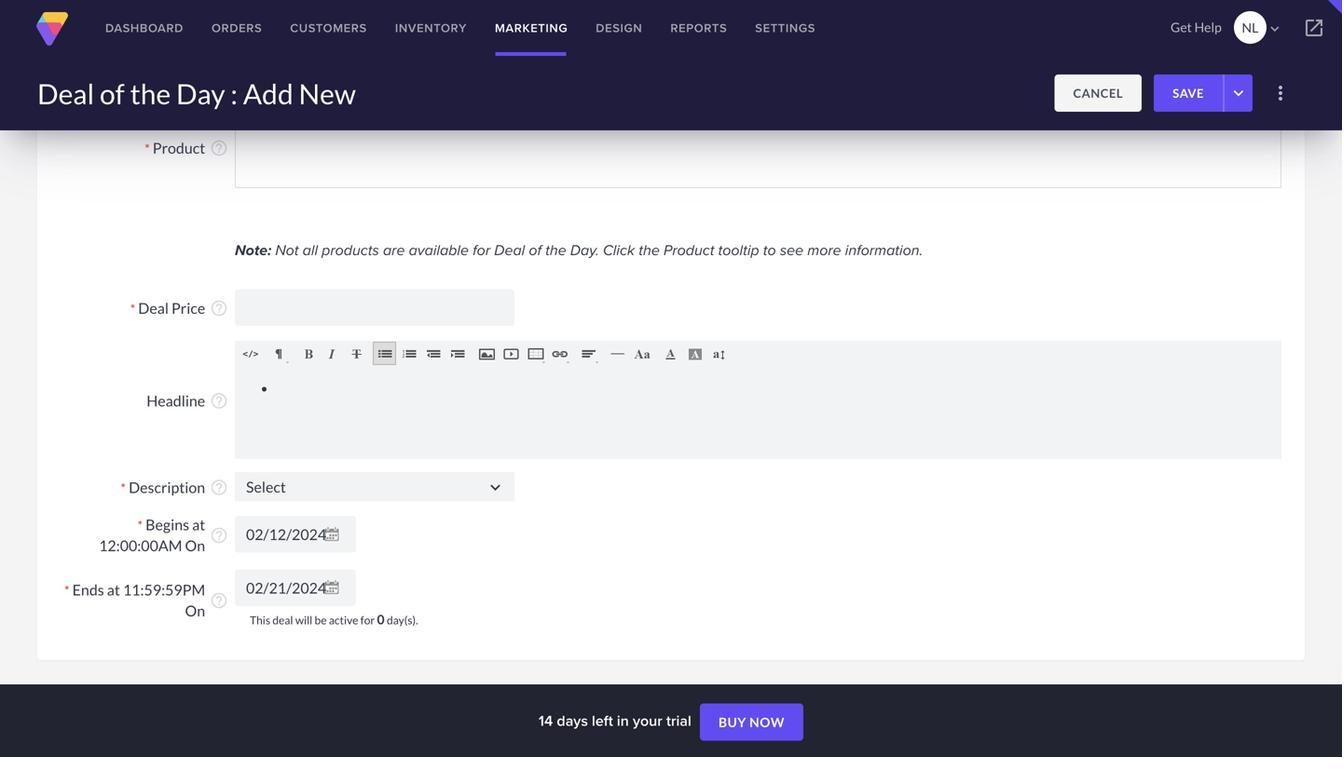 Task type: describe. For each thing, give the bounding box(es) containing it.
left
[[592, 710, 613, 732]]

product inside * product help_outline
[[153, 139, 205, 157]]

2 horizontal spatial the
[[639, 239, 660, 260]]

buy now link
[[700, 704, 803, 742]]

1 sample product from the top
[[294, 66, 400, 83]]

on inside begins at 12:00:00am on
[[185, 537, 205, 555]]

deal of the day : add new
[[37, 77, 356, 110]]

active
[[329, 614, 358, 627]]

* description help_outline
[[121, 479, 228, 497]]

new
[[299, 77, 356, 110]]

dashboard link
[[91, 0, 198, 56]]

products
[[322, 239, 379, 260]]

12:00:00am
[[99, 537, 182, 555]]

note: not all products are available for deal of the day. click the product tooltip to see more information.
[[235, 239, 923, 261]]

0 horizontal spatial of
[[100, 77, 125, 110]]

are
[[383, 239, 405, 260]]

marketing
[[495, 19, 568, 37]]

help_outline inside * description help_outline
[[210, 479, 228, 497]]

3 sample product from the top
[[294, 97, 400, 114]]

settings
[[755, 19, 816, 37]]

nl
[[1242, 20, 1259, 35]]

more_vert
[[1269, 82, 1292, 104]]

2 mm/dd/yyyy text field from the top
[[235, 570, 356, 607]]

deal
[[272, 614, 293, 627]]

* deal price help_outline
[[130, 299, 228, 318]]

* for * deal price help_outline
[[130, 301, 135, 317]]

1 horizontal spatial the
[[545, 239, 566, 260]]

buy now
[[719, 715, 785, 731]]

for inside this deal will be active for 0 day(s).
[[360, 614, 375, 627]]

orders
[[212, 19, 262, 37]]

day(s).
[[387, 614, 418, 627]]

reports
[[670, 19, 727, 37]]

* for * product help_outline
[[145, 141, 150, 157]]

ends
[[72, 581, 104, 599]]

design
[[596, 19, 643, 37]]

cancel link
[[1055, 75, 1142, 112]]

3 sample from the top
[[294, 97, 344, 114]]

help_outline inside * ends at 11:59:59pm on help_outline
[[210, 592, 228, 610]]

at inside begins at 12:00:00am on
[[192, 516, 205, 534]]

5 help_outline from the top
[[210, 527, 228, 545]]

* for *
[[137, 518, 143, 534]]

help
[[1194, 19, 1222, 35]]

your
[[633, 710, 662, 732]]

inventory
[[395, 19, 467, 37]]

product inside 'note: not all products are available for deal of the day. click the product tooltip to see more information.'
[[664, 239, 714, 260]]

deal inside 'note: not all products are available for deal of the day. click the product tooltip to see more information.'
[[494, 239, 525, 260]]

note:
[[235, 239, 271, 261]]

nl 
[[1242, 20, 1283, 37]]

day.
[[570, 239, 599, 260]]

0 horizontal spatial the
[[130, 77, 171, 110]]

information.
[[845, 239, 923, 260]]

days
[[557, 710, 588, 732]]

1 sample from the top
[[294, 66, 344, 83]]

2 sample from the top
[[294, 81, 344, 99]]

14 days left in your trial
[[539, 710, 695, 732]]

in
[[617, 710, 629, 732]]

trial
[[666, 710, 691, 732]]

click
[[603, 239, 635, 260]]

not
[[275, 239, 299, 260]]

day
[[176, 77, 225, 110]]



Task type: vqa. For each thing, say whether or not it's contained in the screenshot.
seventh '' from the top
no



Task type: locate. For each thing, give the bounding box(es) containing it.
all
[[303, 239, 318, 260]]

deal inside * deal price help_outline
[[138, 299, 169, 317]]

1 vertical spatial deal
[[494, 239, 525, 260]]

get help
[[1171, 19, 1222, 35]]

on
[[185, 537, 205, 555], [185, 602, 205, 620]]

for left 0
[[360, 614, 375, 627]]

None text field
[[235, 289, 514, 326]]

begins at 12:00:00am on
[[99, 516, 205, 555]]

1 horizontal spatial at
[[192, 516, 205, 534]]

for right available
[[473, 239, 490, 260]]

* left 'price'
[[130, 301, 135, 317]]

2 help_outline from the top
[[210, 299, 228, 318]]

4 help_outline from the top
[[210, 479, 228, 497]]

more_vert button
[[1262, 75, 1299, 112]]

on down 11:59:59pm
[[185, 602, 205, 620]]

1 vertical spatial mm/dd/yyyy text field
[[235, 570, 356, 607]]

help_outline inside headline help_outline
[[210, 392, 228, 411]]

get
[[1171, 19, 1192, 35]]

* left description
[[121, 481, 126, 496]]

will
[[295, 614, 312, 627]]

available
[[409, 239, 469, 260]]

help_outline inside * product help_outline
[[210, 139, 228, 158]]

the left the day
[[130, 77, 171, 110]]

1 horizontal spatial for
[[473, 239, 490, 260]]

1 on from the top
[[185, 537, 205, 555]]

2 sample product from the top
[[294, 81, 400, 99]]

begins
[[146, 516, 189, 534]]

on down begins
[[185, 537, 205, 555]]

*
[[145, 141, 150, 157], [130, 301, 135, 317], [121, 481, 126, 496], [137, 518, 143, 534], [64, 583, 69, 599]]

description
[[129, 479, 205, 497]]

0 vertical spatial of
[[100, 77, 125, 110]]

help_outline right description
[[210, 479, 228, 497]]

to
[[763, 239, 776, 260]]

product
[[348, 66, 400, 83], [348, 81, 400, 99], [348, 97, 400, 114], [153, 139, 205, 157], [664, 239, 714, 260]]

* inside * description help_outline
[[121, 481, 126, 496]]

headline
[[147, 392, 205, 410]]

2 on from the top
[[185, 602, 205, 620]]

of left day.
[[529, 239, 542, 260]]

dashboard
[[105, 19, 184, 37]]

help_outline right headline
[[210, 392, 228, 411]]

0 horizontal spatial at
[[107, 581, 120, 599]]

:
[[231, 77, 238, 110]]

1 vertical spatial of
[[529, 239, 542, 260]]

now
[[749, 715, 785, 731]]

at inside * ends at 11:59:59pm on help_outline
[[107, 581, 120, 599]]

1 help_outline from the top
[[210, 139, 228, 158]]

6 help_outline from the top
[[210, 592, 228, 610]]

0 vertical spatial for
[[473, 239, 490, 260]]

* inside * deal price help_outline
[[130, 301, 135, 317]]

the
[[130, 77, 171, 110], [545, 239, 566, 260], [639, 239, 660, 260]]

help_outline right 11:59:59pm
[[210, 592, 228, 610]]

2 vertical spatial deal
[[138, 299, 169, 317]]

0 vertical spatial on
[[185, 537, 205, 555]]

save
[[1173, 86, 1204, 101]]

None text field
[[235, 472, 514, 502]]

* left ends
[[64, 583, 69, 599]]

deal
[[37, 77, 94, 110], [494, 239, 525, 260], [138, 299, 169, 317]]

1 horizontal spatial deal
[[138, 299, 169, 317]]

help_outline
[[210, 139, 228, 158], [210, 299, 228, 318], [210, 392, 228, 411], [210, 479, 228, 497], [210, 527, 228, 545], [210, 592, 228, 610]]

0 vertical spatial at
[[192, 516, 205, 534]]

see
[[780, 239, 804, 260]]

0
[[377, 612, 385, 628]]

help_outline right begins
[[210, 527, 228, 545]]


[[1303, 17, 1325, 39]]

customers
[[290, 19, 367, 37]]

* ends at 11:59:59pm on help_outline
[[64, 581, 228, 620]]

be
[[315, 614, 327, 627]]

add
[[243, 77, 293, 110]]

* down deal of the day : add new
[[145, 141, 150, 157]]

of
[[100, 77, 125, 110], [529, 239, 542, 260]]

this
[[250, 614, 270, 627]]

tooltip
[[718, 239, 759, 260]]

at
[[192, 516, 205, 534], [107, 581, 120, 599]]

cancel
[[1073, 86, 1123, 101]]

save link
[[1154, 75, 1223, 112]]

for inside 'note: not all products are available for deal of the day. click the product tooltip to see more information.'
[[473, 239, 490, 260]]

sample product
[[294, 66, 400, 83], [294, 81, 400, 99], [294, 97, 400, 114]]

the right 'click'
[[639, 239, 660, 260]]

 link
[[1286, 0, 1342, 56]]

of inside 'note: not all products are available for deal of the day. click the product tooltip to see more information.'
[[529, 239, 542, 260]]

0 horizontal spatial deal
[[37, 77, 94, 110]]

for
[[473, 239, 490, 260], [360, 614, 375, 627]]

of down dashboard
[[100, 77, 125, 110]]

1 vertical spatial for
[[360, 614, 375, 627]]

help_outline inside * deal price help_outline
[[210, 299, 228, 318]]

on inside * ends at 11:59:59pm on help_outline
[[185, 602, 205, 620]]

11:59:59pm
[[123, 581, 205, 599]]

help_outline down the day
[[210, 139, 228, 158]]

0 vertical spatial mm/dd/yyyy text field
[[235, 516, 356, 553]]

1 vertical spatial at
[[107, 581, 120, 599]]

price
[[172, 299, 205, 317]]

14
[[539, 710, 553, 732]]

0 horizontal spatial for
[[360, 614, 375, 627]]


[[486, 478, 505, 498]]

* for * ends at 11:59:59pm on help_outline
[[64, 583, 69, 599]]

the left day.
[[545, 239, 566, 260]]


[[1267, 20, 1283, 37]]

at right ends
[[107, 581, 120, 599]]

* inside * product help_outline
[[145, 141, 150, 157]]

help_outline right 'price'
[[210, 299, 228, 318]]

more
[[807, 239, 841, 260]]

3 help_outline from the top
[[210, 392, 228, 411]]

headline help_outline
[[147, 392, 228, 411]]

* for * description help_outline
[[121, 481, 126, 496]]

at right begins
[[192, 516, 205, 534]]

sample
[[294, 66, 344, 83], [294, 81, 344, 99], [294, 97, 344, 114]]

* inside * ends at 11:59:59pm on help_outline
[[64, 583, 69, 599]]

* up 12:00:00am
[[137, 518, 143, 534]]

2 horizontal spatial deal
[[494, 239, 525, 260]]

this deal will be active for 0 day(s).
[[250, 612, 418, 628]]

* product help_outline
[[145, 139, 228, 158]]

1 mm/dd/yyyy text field from the top
[[235, 516, 356, 553]]

1 vertical spatial on
[[185, 602, 205, 620]]

1 horizontal spatial of
[[529, 239, 542, 260]]

0 vertical spatial deal
[[37, 77, 94, 110]]

MM/DD/YYYY text field
[[235, 516, 356, 553], [235, 570, 356, 607]]

buy
[[719, 715, 747, 731]]



